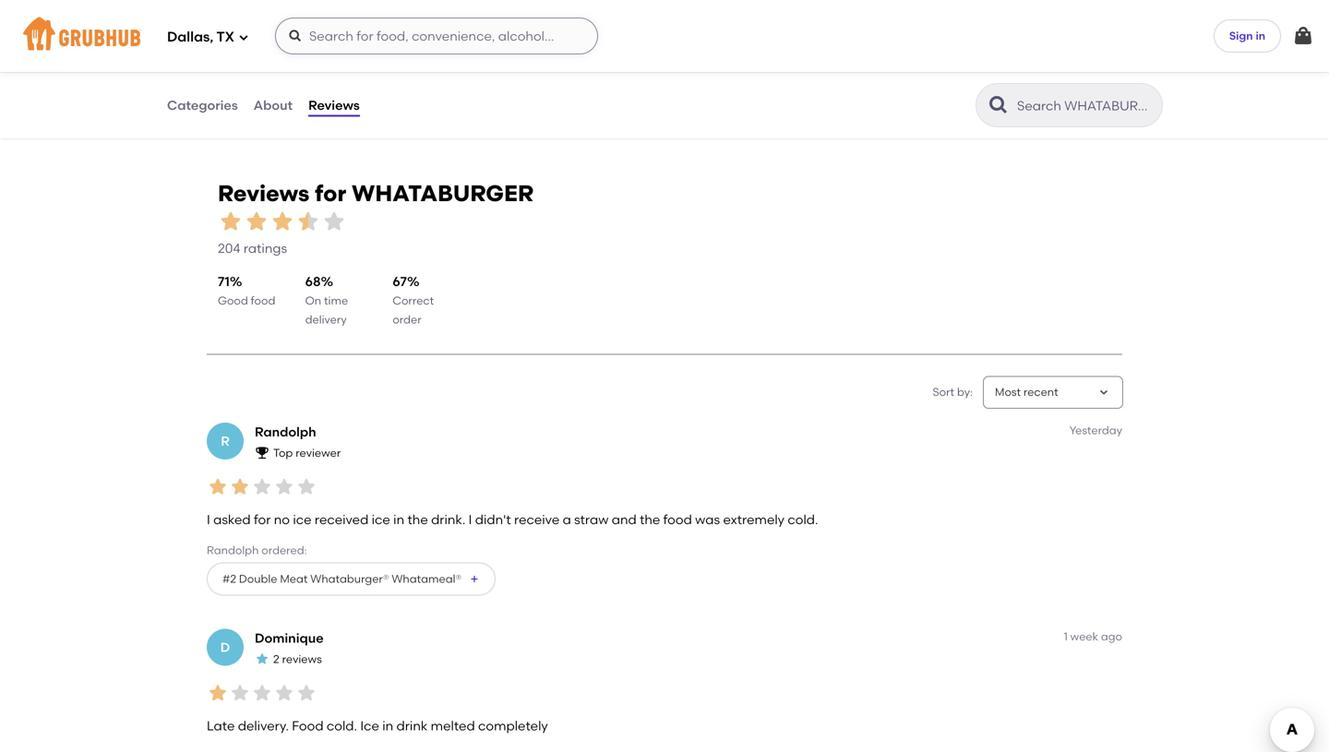 Task type: locate. For each thing, give the bounding box(es) containing it.
0 horizontal spatial i
[[207, 512, 210, 528]]

in
[[1256, 29, 1266, 42], [393, 512, 405, 528], [382, 718, 393, 734]]

about
[[254, 97, 293, 113]]

didn't
[[475, 512, 511, 528]]

randolph ordered:
[[207, 544, 307, 557]]

delivery.
[[238, 718, 289, 734]]

svg image right tx
[[238, 32, 249, 43]]

ratings right enough
[[769, 63, 807, 77]]

reviews
[[282, 653, 322, 666]]

star icon image
[[403, 62, 418, 77], [418, 62, 432, 77], [432, 62, 447, 77], [447, 62, 462, 77], [447, 62, 462, 77], [462, 62, 477, 77], [1063, 62, 1077, 77], [1077, 62, 1092, 77], [1092, 62, 1107, 77], [1107, 62, 1122, 77], [1107, 62, 1122, 77], [1122, 62, 1137, 77], [218, 209, 244, 234], [244, 209, 270, 234], [270, 209, 295, 234], [295, 209, 321, 234], [295, 209, 321, 234], [321, 209, 347, 234], [207, 476, 229, 498], [229, 476, 251, 498], [251, 476, 273, 498], [273, 476, 295, 498], [295, 476, 318, 498], [255, 652, 270, 666], [207, 682, 229, 705], [229, 682, 251, 705], [251, 682, 273, 705], [273, 682, 295, 705], [295, 682, 318, 705]]

#2 double meat whataburger® whatameal®
[[223, 572, 462, 586]]

straw
[[574, 512, 609, 528]]

drink.
[[431, 512, 466, 528]]

food inside 71 good food
[[251, 294, 275, 308]]

2 i from the left
[[469, 512, 472, 528]]

delivery inside 25–40 min $3.49 delivery
[[553, 79, 594, 93]]

not enough ratings
[[703, 63, 807, 77]]

week
[[1071, 630, 1099, 644]]

$5.49
[[193, 79, 220, 93]]

1 horizontal spatial ratings
[[769, 63, 807, 77]]

main navigation navigation
[[0, 0, 1329, 72]]

0 vertical spatial reviews
[[308, 97, 360, 113]]

1 vertical spatial randolph
[[207, 544, 259, 557]]

no
[[274, 512, 290, 528]]

the left drink.
[[408, 512, 428, 528]]

village
[[523, 16, 573, 34]]

not
[[703, 63, 723, 77]]

reviews
[[308, 97, 360, 113], [218, 180, 310, 207]]

ratings for 204 ratings
[[244, 241, 287, 256]]

i
[[207, 512, 210, 528], [469, 512, 472, 528]]

0 horizontal spatial food
[[251, 294, 275, 308]]

and
[[612, 512, 637, 528]]

2 horizontal spatial ratings
[[1093, 83, 1137, 99]]

most
[[995, 386, 1021, 399]]

1 vertical spatial food
[[664, 512, 692, 528]]

35–50 min $5.49 delivery
[[193, 63, 265, 93]]

cold. right extremely
[[788, 512, 818, 528]]

for
[[315, 180, 346, 207], [254, 512, 271, 528]]

1 week ago
[[1064, 630, 1123, 644]]

delivery down time
[[305, 313, 347, 326]]

in right the ice
[[382, 718, 393, 734]]

reviews for whataburger
[[218, 180, 534, 207]]

1 vertical spatial for
[[254, 512, 271, 528]]

1 horizontal spatial min
[[558, 63, 578, 77]]

0 horizontal spatial min
[[228, 63, 248, 77]]

ratings right 204
[[244, 241, 287, 256]]

delivery up about
[[223, 79, 265, 93]]

2 horizontal spatial min
[[888, 63, 908, 77]]

0 vertical spatial in
[[1256, 29, 1266, 42]]

delivery
[[223, 79, 265, 93], [553, 79, 594, 93], [883, 79, 924, 93], [305, 313, 347, 326]]

food left the "was"
[[664, 512, 692, 528]]

received
[[315, 512, 369, 528]]

30–45
[[853, 63, 885, 77]]

2 vertical spatial ratings
[[244, 241, 287, 256]]

tx
[[217, 29, 234, 45]]

71 good food
[[218, 274, 275, 308]]

0 vertical spatial ratings
[[769, 63, 807, 77]]

sort by:
[[933, 386, 973, 399]]

randolph up #2
[[207, 544, 259, 557]]

ago
[[1101, 630, 1123, 644]]

completely
[[478, 718, 548, 734]]

delivery inside 30–45 min $4.99 delivery
[[883, 79, 924, 93]]

(002)
[[660, 16, 699, 34]]

2 reviews
[[273, 653, 322, 666]]

1 horizontal spatial ice
[[372, 512, 390, 528]]

double
[[239, 572, 277, 586]]

ice
[[293, 512, 312, 528], [372, 512, 390, 528]]

reviews inside button
[[308, 97, 360, 113]]

min for village baking co. (002)
[[558, 63, 578, 77]]

for down reviews button
[[315, 180, 346, 207]]

dallas, tx
[[167, 29, 234, 45]]

delivery right $4.99
[[883, 79, 924, 93]]

the
[[408, 512, 428, 528], [640, 512, 660, 528]]

reviews up 204 ratings on the top left of the page
[[218, 180, 310, 207]]

i left asked
[[207, 512, 210, 528]]

min down the american
[[228, 63, 248, 77]]

1 horizontal spatial i
[[469, 512, 472, 528]]

1 min from the left
[[228, 63, 248, 77]]

0 vertical spatial for
[[315, 180, 346, 207]]

delivery right '$3.49'
[[553, 79, 594, 93]]

2 min from the left
[[558, 63, 578, 77]]

ihop
[[193, 16, 231, 34]]

0 vertical spatial cold.
[[788, 512, 818, 528]]

min down "bakery"
[[558, 63, 578, 77]]

2 the from the left
[[640, 512, 660, 528]]

recent
[[1024, 386, 1059, 399]]

1 vertical spatial reviews
[[218, 180, 310, 207]]

3 min from the left
[[888, 63, 908, 77]]

min inside 25–40 min $3.49 delivery
[[558, 63, 578, 77]]

min
[[228, 63, 248, 77], [558, 63, 578, 77], [888, 63, 908, 77]]

ratings right 118
[[1093, 83, 1137, 99]]

drink
[[397, 718, 428, 734]]

village baking co. (002)
[[523, 16, 699, 34]]

1 horizontal spatial the
[[640, 512, 660, 528]]

min right 30–45 at right top
[[888, 63, 908, 77]]

reviews button
[[308, 72, 361, 138]]

0 horizontal spatial ice
[[293, 512, 312, 528]]

food
[[251, 294, 275, 308], [664, 512, 692, 528]]

american
[[219, 40, 272, 53]]

0 vertical spatial randolph
[[255, 424, 316, 440]]

1 vertical spatial ratings
[[1093, 83, 1137, 99]]

0 horizontal spatial cold.
[[327, 718, 357, 734]]

in left drink.
[[393, 512, 405, 528]]

0 horizontal spatial for
[[254, 512, 271, 528]]

yesterday
[[1070, 424, 1123, 437]]

ice right received
[[372, 512, 390, 528]]

i right drink.
[[469, 512, 472, 528]]

min inside the 35–50 min $5.49 delivery
[[228, 63, 248, 77]]

randolph for randolph ordered:
[[207, 544, 259, 557]]

67
[[393, 274, 407, 289]]

ice
[[360, 718, 379, 734]]

correct
[[393, 294, 434, 308]]

the right the and
[[640, 512, 660, 528]]

categories button
[[166, 72, 239, 138]]

whataburger
[[352, 180, 534, 207]]

reviews right about
[[308, 97, 360, 113]]

2 vertical spatial in
[[382, 718, 393, 734]]

1 vertical spatial cold.
[[327, 718, 357, 734]]

asked
[[213, 512, 251, 528]]

0 vertical spatial food
[[251, 294, 275, 308]]

svg image right sign in "button"
[[1293, 25, 1315, 47]]

r
[[221, 433, 230, 449]]

0 horizontal spatial the
[[408, 512, 428, 528]]

ice right no
[[293, 512, 312, 528]]

in right sign
[[1256, 29, 1266, 42]]

ratings
[[769, 63, 807, 77], [1093, 83, 1137, 99], [244, 241, 287, 256]]

cold. left the ice
[[327, 718, 357, 734]]

search icon image
[[988, 94, 1010, 116]]

25–40 min $3.49 delivery
[[523, 63, 594, 93]]

delivery inside the 35–50 min $5.49 delivery
[[223, 79, 265, 93]]

food right good
[[251, 294, 275, 308]]

1 horizontal spatial for
[[315, 180, 346, 207]]

0 horizontal spatial ratings
[[244, 241, 287, 256]]

caret down icon image
[[1097, 385, 1112, 400]]

food
[[292, 718, 324, 734]]

cold.
[[788, 512, 818, 528], [327, 718, 357, 734]]

delivery inside the 68 on time delivery
[[305, 313, 347, 326]]

for left no
[[254, 512, 271, 528]]

2
[[273, 653, 279, 666]]

d
[[220, 640, 230, 655]]

late delivery. food cold. ice in drink melted completely
[[207, 718, 548, 734]]

receive
[[514, 512, 560, 528]]

randolph for randolph
[[255, 424, 316, 440]]

randolph up the top at the left of page
[[255, 424, 316, 440]]

delivery for 35–50
[[223, 79, 265, 93]]

svg image
[[1293, 25, 1315, 47], [238, 32, 249, 43]]



Task type: vqa. For each thing, say whether or not it's contained in the screenshot.
Maribel
no



Task type: describe. For each thing, give the bounding box(es) containing it.
baking
[[577, 16, 628, 34]]

ihop link
[[193, 14, 477, 35]]

1 i from the left
[[207, 512, 210, 528]]

Search for food, convenience, alcohol... search field
[[275, 18, 598, 54]]

a
[[563, 512, 571, 528]]

meat
[[280, 572, 308, 586]]

most recent
[[995, 386, 1059, 399]]

118
[[1073, 83, 1090, 99]]

good
[[218, 294, 248, 308]]

sign in button
[[1214, 19, 1281, 53]]

67 correct order
[[393, 274, 434, 326]]

Sort by: field
[[995, 385, 1059, 401]]

1
[[1064, 630, 1068, 644]]

top
[[273, 447, 293, 460]]

delivery for 30–45
[[883, 79, 924, 93]]

co.
[[632, 16, 657, 34]]

204
[[218, 241, 241, 256]]

71
[[218, 274, 230, 289]]

was
[[695, 512, 720, 528]]

1 ice from the left
[[293, 512, 312, 528]]

subscription pass image
[[193, 40, 212, 54]]

whatameal®
[[392, 572, 462, 586]]

35–50
[[193, 63, 226, 77]]

1 horizontal spatial cold.
[[788, 512, 818, 528]]

delivery for 68
[[305, 313, 347, 326]]

min for ihop
[[228, 63, 248, 77]]

#2
[[223, 572, 236, 586]]

bakery
[[549, 40, 586, 53]]

68 on time delivery
[[305, 274, 348, 326]]

1 horizontal spatial svg image
[[1293, 25, 1315, 47]]

delivery for 25–40
[[553, 79, 594, 93]]

1 horizontal spatial food
[[664, 512, 692, 528]]

i asked for no ice received ice in the drink.  i didn't receive a straw and the food was extremely cold.
[[207, 512, 818, 528]]

in inside sign in "button"
[[1256, 29, 1266, 42]]

trophy icon image
[[255, 445, 270, 460]]

enough
[[726, 63, 767, 77]]

118 ratings
[[1073, 83, 1137, 99]]

$3.49
[[523, 79, 550, 93]]

top reviewer
[[273, 447, 341, 460]]

time
[[324, 294, 348, 308]]

reviewer
[[296, 447, 341, 460]]

extremely
[[723, 512, 785, 528]]

melted
[[431, 718, 475, 734]]

reviews for reviews
[[308, 97, 360, 113]]

svg image
[[288, 29, 303, 43]]

1 the from the left
[[408, 512, 428, 528]]

0 horizontal spatial svg image
[[238, 32, 249, 43]]

categories
[[167, 97, 238, 113]]

village baking co. (002) link
[[523, 14, 807, 35]]

sort
[[933, 386, 955, 399]]

2 ice from the left
[[372, 512, 390, 528]]

subscription pass image
[[523, 40, 542, 54]]

min inside 30–45 min $4.99 delivery
[[888, 63, 908, 77]]

sign
[[1230, 29, 1253, 42]]

late
[[207, 718, 235, 734]]

25–40
[[523, 63, 555, 77]]

whataburger®
[[310, 572, 389, 586]]

order
[[393, 313, 422, 326]]

1 vertical spatial in
[[393, 512, 405, 528]]

plus icon image
[[469, 574, 480, 585]]

#2 double meat whataburger® whatameal® button
[[207, 563, 496, 596]]

about button
[[253, 72, 294, 138]]

Search WHATABURGER search field
[[1016, 97, 1157, 114]]

ordered:
[[262, 544, 307, 557]]

$4.99
[[853, 79, 880, 93]]

68
[[305, 274, 321, 289]]

sign in
[[1230, 29, 1266, 42]]

204 ratings
[[218, 241, 287, 256]]

30–45 min $4.99 delivery
[[853, 63, 924, 93]]

dallas,
[[167, 29, 213, 45]]

reviews for reviews for whataburger
[[218, 180, 310, 207]]

dominique
[[255, 631, 324, 646]]

by:
[[957, 386, 973, 399]]

on
[[305, 294, 321, 308]]

ratings for 118 ratings
[[1093, 83, 1137, 99]]



